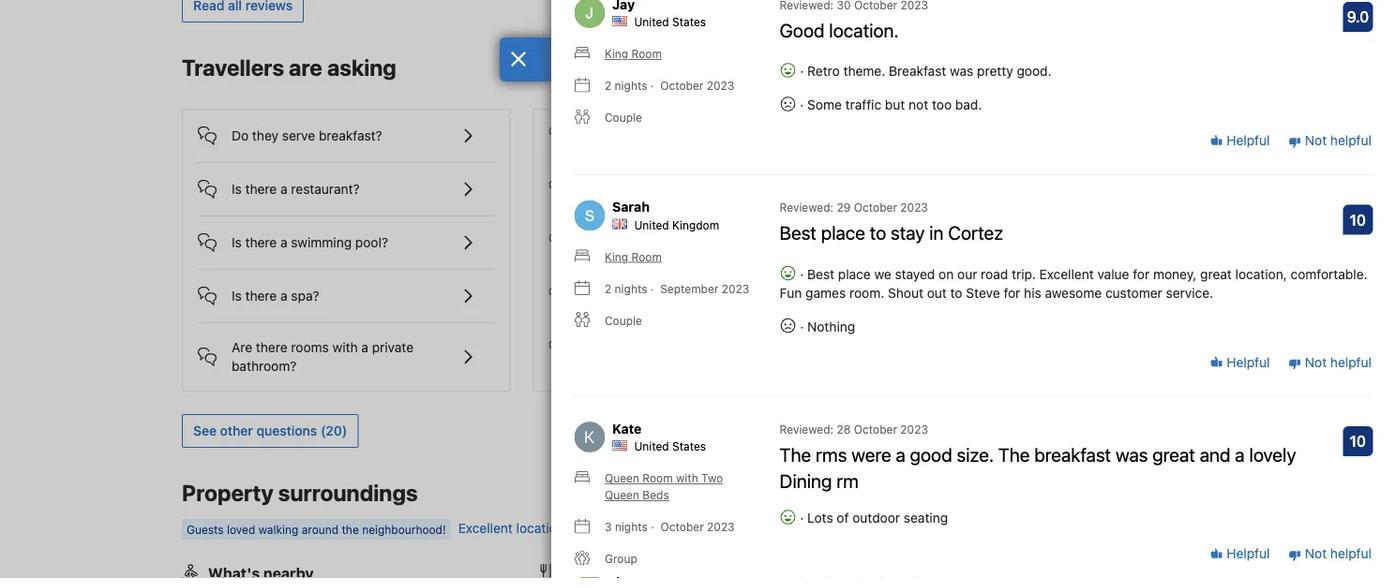 Task type: vqa. For each thing, say whether or not it's contained in the screenshot.
the have
yes



Task type: describe. For each thing, give the bounding box(es) containing it.
great inside best place we stayed on our road trip. excellent value for money, great location, comfortable. fun games room. shout out to steve for his awesome customer service.
[[1201, 267, 1232, 282]]

theme.
[[844, 64, 886, 79]]

king room for best
[[605, 251, 662, 264]]

10 for the rms were a good size. the breakfast was great and a lovely dining rm
[[1350, 433, 1367, 451]]

not helpful button for size.
[[1289, 546, 1372, 564]]

group
[[605, 553, 638, 566]]

scored 10 element for best place to stay in cortez
[[1344, 205, 1374, 235]]

helpful for size.
[[1331, 547, 1372, 562]]

0 horizontal spatial for
[[1004, 285, 1021, 301]]

a left restaurant?
[[280, 182, 288, 197]]

most
[[1093, 295, 1123, 311]]

breakfast
[[1035, 444, 1112, 466]]

restaurant?
[[291, 182, 360, 197]]

· up fun
[[797, 267, 808, 282]]

· left nothing
[[800, 319, 804, 335]]

serve
[[282, 128, 315, 144]]

can
[[583, 235, 607, 250]]

room.
[[850, 285, 885, 301]]

rm
[[837, 470, 859, 492]]

on
[[939, 267, 954, 282]]

1 helpful from the top
[[1224, 133, 1271, 149]]

they
[[252, 128, 279, 144]]

queen room with two queen beds link
[[575, 471, 757, 504]]

seating
[[904, 511, 948, 527]]

place for we
[[838, 267, 871, 282]]

room for good
[[632, 48, 662, 61]]

smoking
[[671, 288, 722, 304]]

rooms for balcony?
[[643, 182, 680, 197]]

customer
[[1106, 285, 1163, 301]]

rooms for private
[[291, 340, 329, 356]]

king room link for good location.
[[575, 46, 662, 63]]

two
[[702, 473, 723, 486]]

too
[[932, 97, 952, 113]]

his
[[1024, 285, 1042, 301]]

helpful button for cortez
[[1210, 354, 1271, 373]]

comfortable.
[[1291, 267, 1368, 282]]

is there a spa?
[[232, 288, 319, 304]]

not for cortez
[[1306, 355, 1327, 371]]

2023 up good
[[901, 423, 929, 436]]

an
[[968, 295, 982, 311]]

are there rooms with a balcony? button
[[549, 163, 846, 201]]

do
[[232, 128, 249, 144]]

and
[[1200, 444, 1231, 466]]

nothing
[[808, 319, 856, 335]]

what's the pet policy?
[[583, 128, 718, 144]]

instant
[[986, 295, 1027, 311]]

best for best place we stayed on our road trip. excellent value for money, great location, comfortable. fun games room. shout out to steve for his awesome customer service.
[[808, 267, 835, 282]]

2023 up stay
[[901, 201, 929, 215]]

trip.
[[1012, 267, 1036, 282]]

other
[[220, 424, 253, 439]]

what's the pet policy? button
[[549, 110, 846, 147]]

the rms were a good size. the breakfast was great and a lovely dining rm
[[780, 444, 1297, 492]]

are
[[289, 54, 322, 81]]

room for the
[[643, 473, 673, 486]]

non-
[[643, 288, 671, 304]]

(20)
[[321, 424, 347, 439]]

what's
[[583, 128, 625, 144]]

reviewed: for the
[[780, 423, 834, 436]]

good.
[[1017, 64, 1052, 79]]

fun
[[780, 285, 802, 301]]

service.
[[1166, 285, 1214, 301]]

can i park there?
[[583, 235, 686, 250]]

helpful for cortez
[[1331, 355, 1372, 371]]

1 helpful button from the top
[[1210, 132, 1271, 151]]

in
[[930, 222, 944, 244]]

united states for good
[[634, 16, 706, 29]]

we
[[875, 267, 892, 282]]

property surroundings
[[182, 480, 418, 507]]

but
[[885, 97, 905, 113]]

united for good
[[634, 16, 669, 29]]

games
[[806, 285, 846, 301]]

· down beds
[[651, 521, 654, 534]]

have
[[936, 295, 964, 311]]

our
[[958, 267, 978, 282]]

traffic
[[846, 97, 882, 113]]

rooms?
[[726, 288, 770, 304]]

answer
[[1031, 295, 1074, 311]]

sarah
[[613, 200, 650, 215]]

a inside "button"
[[713, 182, 720, 197]]

bad.
[[956, 97, 982, 113]]

with for private
[[333, 340, 358, 356]]

nights for the rms were a good size. the breakfast was great and a lovely dining rm
[[615, 521, 648, 534]]

to inside best place we stayed on our road trip. excellent value for money, great location, comfortable. fun games room. shout out to steve for his awesome customer service.
[[951, 285, 963, 301]]

cortez
[[949, 222, 1004, 244]]

3 nights · october 2023
[[605, 521, 735, 534]]

pet
[[652, 128, 672, 144]]

united kingdom
[[634, 219, 720, 232]]

· lots of outdoor seating
[[797, 511, 948, 527]]

size.
[[957, 444, 994, 466]]

property
[[182, 480, 274, 507]]

a left "swimming"
[[280, 235, 288, 250]]

united states for the
[[634, 441, 706, 454]]

do they serve breakfast? button
[[198, 110, 495, 147]]

helpful for cortez
[[1224, 355, 1271, 371]]

with for balcony?
[[684, 182, 709, 197]]

best place to stay in cortez
[[780, 222, 1004, 244]]

stay
[[891, 222, 925, 244]]

good location.
[[780, 19, 899, 41]]

is there a spa? button
[[198, 270, 495, 308]]

balcony?
[[724, 182, 777, 197]]

1 not helpful from the top
[[1302, 133, 1372, 149]]

are there non-smoking rooms? button
[[549, 270, 846, 308]]

steve
[[966, 285, 1001, 301]]

good
[[780, 19, 825, 41]]

of
[[837, 511, 849, 527]]

king room link for best place to stay in cortez
[[575, 249, 662, 266]]

is there a restaurant?
[[232, 182, 360, 197]]

breakfast?
[[319, 128, 382, 144]]

questions inside button
[[257, 424, 317, 439]]

is for is there a swimming pool?
[[232, 235, 242, 250]]

1 not helpful button from the top
[[1289, 132, 1372, 151]]

28
[[837, 423, 851, 436]]

there for are there non-smoking rooms?
[[607, 288, 639, 304]]

with inside queen room with two queen beds
[[676, 473, 699, 486]]

0 vertical spatial questions
[[1127, 295, 1186, 311]]

park
[[617, 235, 644, 250]]

29
[[837, 201, 851, 215]]

are for are there rooms with a balcony?
[[583, 182, 604, 197]]

private
[[372, 340, 414, 356]]

excellent
[[1040, 267, 1094, 282]]

couple for good
[[605, 111, 642, 125]]

breakfast
[[889, 64, 947, 79]]

a inside are there rooms with a private bathroom?
[[362, 340, 369, 356]]

place for to
[[821, 222, 866, 244]]



Task type: locate. For each thing, give the bounding box(es) containing it.
great inside 'the rms were a good size. the breakfast was great and a lovely dining rm'
[[1153, 444, 1196, 466]]

road
[[981, 267, 1009, 282]]

there?
[[648, 235, 686, 250]]

october
[[661, 80, 704, 93], [854, 201, 898, 215], [854, 423, 898, 436], [661, 521, 704, 534]]

there for are there rooms with a balcony?
[[607, 182, 639, 197]]

best place we stayed on our road trip. excellent value for money, great location, comfortable. fun games room. shout out to steve for his awesome customer service.
[[780, 267, 1368, 301]]

there for are there rooms with a private bathroom?
[[256, 340, 288, 356]]

room up 2 nights · october 2023
[[632, 48, 662, 61]]

1 queen from the top
[[605, 473, 640, 486]]

close image
[[510, 52, 527, 67]]

1 vertical spatial helpful
[[1224, 355, 1271, 371]]

lots
[[808, 511, 834, 527]]

1 horizontal spatial great
[[1201, 267, 1232, 282]]

best for best place to stay in cortez
[[780, 222, 817, 244]]

1 horizontal spatial questions
[[1127, 295, 1186, 311]]

couple up the
[[605, 111, 642, 125]]

2 down i
[[605, 283, 612, 296]]

0 vertical spatial states
[[673, 16, 706, 29]]

1 vertical spatial not helpful
[[1302, 355, 1372, 371]]

questions down money,
[[1127, 295, 1186, 311]]

couple
[[605, 111, 642, 125], [605, 315, 642, 328]]

3 not helpful from the top
[[1302, 547, 1372, 562]]

1 vertical spatial scored 10 element
[[1344, 427, 1374, 457]]

1 helpful from the top
[[1331, 133, 1372, 149]]

· some traffic but not too bad.
[[797, 97, 982, 113]]

there up 'sarah'
[[607, 182, 639, 197]]

9.0
[[1347, 8, 1370, 26]]

2023 for the rms were a good size. the breakfast was great and a lovely dining rm
[[707, 521, 735, 534]]

1 vertical spatial room
[[632, 251, 662, 264]]

room up beds
[[643, 473, 673, 486]]

1 vertical spatial questions
[[257, 424, 317, 439]]

1 10 from the top
[[1350, 211, 1367, 229]]

king up 2 nights · october 2023
[[605, 48, 629, 61]]

are there rooms with a private bathroom?
[[232, 340, 414, 374]]

2 helpful button from the top
[[1210, 354, 1271, 373]]

0 vertical spatial couple
[[605, 111, 642, 125]]

nights for good location.
[[615, 80, 648, 93]]

0 vertical spatial not
[[1306, 133, 1327, 149]]

bathroom?
[[232, 359, 297, 374]]

is for is there a restaurant?
[[232, 182, 242, 197]]

a left balcony? at the right top of the page
[[713, 182, 720, 197]]

10
[[1350, 211, 1367, 229], [1350, 433, 1367, 451]]

0 vertical spatial king room
[[605, 48, 662, 61]]

there for is there a spa?
[[245, 288, 277, 304]]

with left the two
[[676, 473, 699, 486]]

scored 10 element up comfortable.
[[1344, 205, 1374, 235]]

a left spa?
[[280, 288, 288, 304]]

scored 9.0 element
[[1344, 2, 1374, 32]]

states up 2 nights · october 2023
[[673, 16, 706, 29]]

1 vertical spatial king
[[605, 251, 629, 264]]

great left and
[[1153, 444, 1196, 466]]

0 vertical spatial room
[[632, 48, 662, 61]]

scored 10 element
[[1344, 205, 1374, 235], [1344, 427, 1374, 457]]

outdoor
[[853, 511, 901, 527]]

to left stay
[[870, 222, 887, 244]]

1 vertical spatial king room
[[605, 251, 662, 264]]

1 vertical spatial best
[[808, 267, 835, 282]]

· left september
[[651, 283, 654, 296]]

2 not from the top
[[1306, 355, 1327, 371]]

2 queen from the top
[[605, 489, 640, 503]]

king for best
[[605, 251, 629, 264]]

2 helpful from the top
[[1331, 355, 1372, 371]]

nights
[[615, 80, 648, 93], [615, 283, 648, 296], [615, 521, 648, 534]]

2023
[[707, 80, 735, 93], [901, 201, 929, 215], [722, 283, 750, 296], [901, 423, 929, 436], [707, 521, 735, 534]]

not helpful button
[[1289, 132, 1372, 151], [1289, 354, 1372, 373], [1289, 546, 1372, 564]]

2 vertical spatial helpful
[[1331, 547, 1372, 562]]

2 vertical spatial room
[[643, 473, 673, 486]]

dining
[[780, 470, 832, 492]]

see
[[193, 424, 217, 439]]

united states up queen room with two queen beds link
[[634, 441, 706, 454]]

1 vertical spatial place
[[838, 267, 871, 282]]

2 couple from the top
[[605, 315, 642, 328]]

1 vertical spatial states
[[673, 441, 706, 454]]

1 not from the top
[[1306, 133, 1327, 149]]

there for is there a restaurant?
[[245, 182, 277, 197]]

questions
[[1127, 295, 1186, 311], [257, 424, 317, 439]]

1 vertical spatial nights
[[615, 283, 648, 296]]

pretty
[[978, 64, 1014, 79]]

with inside "button"
[[684, 182, 709, 197]]

is for is there a spa?
[[232, 288, 242, 304]]

3 is from the top
[[232, 288, 242, 304]]

2 king room link from the top
[[575, 249, 662, 266]]

0 vertical spatial was
[[950, 64, 974, 79]]

room inside queen room with two queen beds
[[643, 473, 673, 486]]

1 is from the top
[[232, 182, 242, 197]]

nights for best place to stay in cortez
[[615, 283, 648, 296]]

2 not helpful button from the top
[[1289, 354, 1372, 373]]

3 helpful from the top
[[1224, 547, 1271, 562]]

0 vertical spatial with
[[684, 182, 709, 197]]

2 is from the top
[[232, 235, 242, 250]]

place inside best place we stayed on our road trip. excellent value for money, great location, comfortable. fun games room. shout out to steve for his awesome customer service.
[[838, 267, 871, 282]]

1 vertical spatial united states
[[634, 441, 706, 454]]

1 horizontal spatial for
[[1133, 267, 1150, 282]]

1 vertical spatial 2
[[605, 283, 612, 296]]

3 not from the top
[[1306, 547, 1327, 562]]

1 vertical spatial king room link
[[575, 249, 662, 266]]

is inside 'button'
[[232, 288, 242, 304]]

october up what's the pet policy? button
[[661, 80, 704, 93]]

can i park there? button
[[549, 217, 846, 254]]

nights up the
[[615, 80, 648, 93]]

for up customer
[[1133, 267, 1150, 282]]

2 vertical spatial helpful button
[[1210, 546, 1271, 564]]

kate
[[613, 421, 642, 437]]

2 nights from the top
[[615, 283, 648, 296]]

questions left (20)
[[257, 424, 317, 439]]

2023 up what's the pet policy? button
[[707, 80, 735, 93]]

best up games
[[808, 267, 835, 282]]

0 horizontal spatial great
[[1153, 444, 1196, 466]]

was inside 'the rms were a good size. the breakfast was great and a lovely dining rm'
[[1116, 444, 1149, 466]]

room for best
[[632, 251, 662, 264]]

lovely
[[1250, 444, 1297, 466]]

0 vertical spatial not helpful
[[1302, 133, 1372, 149]]

2 the from the left
[[999, 444, 1030, 466]]

2 vertical spatial with
[[676, 473, 699, 486]]

3 nights from the top
[[615, 521, 648, 534]]

1 vertical spatial was
[[1116, 444, 1149, 466]]

10 right lovely on the bottom
[[1350, 433, 1367, 451]]

1 horizontal spatial to
[[951, 285, 963, 301]]

rooms inside are there rooms with a private bathroom?
[[291, 340, 329, 356]]

are up can
[[583, 182, 604, 197]]

reviewed: up rms
[[780, 423, 834, 436]]

0 vertical spatial helpful
[[1224, 133, 1271, 149]]

are there rooms with a private bathroom? button
[[198, 324, 495, 376]]

there up bathroom?
[[256, 340, 288, 356]]

great up the service. at the right of the page
[[1201, 267, 1232, 282]]

1 vertical spatial great
[[1153, 444, 1196, 466]]

0 vertical spatial best
[[780, 222, 817, 244]]

1 vertical spatial are
[[583, 288, 604, 304]]

1 king from the top
[[605, 48, 629, 61]]

there for is there a swimming pool?
[[245, 235, 277, 250]]

0 vertical spatial helpful button
[[1210, 132, 1271, 151]]

best up fun
[[780, 222, 817, 244]]

1 the from the left
[[780, 444, 812, 466]]

2023 down the two
[[707, 521, 735, 534]]

october up 'were'
[[854, 423, 898, 436]]

0 vertical spatial helpful
[[1331, 133, 1372, 149]]

a inside 'button'
[[280, 288, 288, 304]]

some
[[808, 97, 842, 113]]

travellers
[[182, 54, 284, 81]]

reviewed: 29 october 2023
[[780, 201, 929, 215]]

king room link
[[575, 46, 662, 63], [575, 249, 662, 266]]

there up is there a spa? on the left of the page
[[245, 235, 277, 250]]

not helpful for size.
[[1302, 547, 1372, 562]]

states for the rms were a good size. the breakfast was great and a lovely dining rm
[[673, 441, 706, 454]]

1 vertical spatial queen
[[605, 489, 640, 503]]

· left lots
[[800, 511, 804, 527]]

2023 for best place to stay in cortez
[[722, 283, 750, 296]]

0 horizontal spatial questions
[[257, 424, 317, 439]]

1 king room link from the top
[[575, 46, 662, 63]]

2023 right september
[[722, 283, 750, 296]]

is down do
[[232, 182, 242, 197]]

there inside "button"
[[607, 182, 639, 197]]

not helpful
[[1302, 133, 1372, 149], [1302, 355, 1372, 371], [1302, 547, 1372, 562]]

10 for best place to stay in cortez
[[1350, 211, 1367, 229]]

1 reviewed: from the top
[[780, 201, 834, 215]]

3 united from the top
[[634, 441, 669, 454]]

2 vertical spatial not helpful button
[[1289, 546, 1372, 564]]

1 vertical spatial is
[[232, 235, 242, 250]]

kingdom
[[673, 219, 720, 232]]

king room up 2 nights · october 2023
[[605, 48, 662, 61]]

3
[[605, 521, 612, 534]]

states for good location.
[[673, 16, 706, 29]]

1 vertical spatial helpful
[[1331, 355, 1372, 371]]

united down kate
[[634, 441, 669, 454]]

0 vertical spatial united states
[[634, 16, 706, 29]]

is up is there a spa? on the left of the page
[[232, 235, 242, 250]]

see other questions (20) button
[[182, 415, 359, 448]]

2 united from the top
[[634, 219, 669, 232]]

1 vertical spatial helpful button
[[1210, 354, 1271, 373]]

united for best
[[634, 219, 669, 232]]

not helpful for cortez
[[1302, 355, 1372, 371]]

swimming
[[291, 235, 352, 250]]

2 vertical spatial united
[[634, 441, 669, 454]]

with up kingdom
[[684, 182, 709, 197]]

queen down kate
[[605, 473, 640, 486]]

were
[[852, 444, 892, 466]]

2 united states from the top
[[634, 441, 706, 454]]

1 king room from the top
[[605, 48, 662, 61]]

place up room.
[[838, 267, 871, 282]]

the
[[780, 444, 812, 466], [999, 444, 1030, 466]]

2 nights · october 2023
[[605, 80, 735, 93]]

scored 10 element right lovely on the bottom
[[1344, 427, 1374, 457]]

0 vertical spatial not helpful button
[[1289, 132, 1372, 151]]

best
[[780, 222, 817, 244], [808, 267, 835, 282]]

nights down park
[[615, 283, 648, 296]]

· up what's the pet policy?
[[651, 80, 654, 93]]

0 vertical spatial nights
[[615, 80, 648, 93]]

is left spa?
[[232, 288, 242, 304]]

are for are there non-smoking rooms?
[[583, 288, 604, 304]]

helpful for size.
[[1224, 547, 1271, 562]]

is there a swimming pool? button
[[198, 217, 495, 254]]

1 vertical spatial united
[[634, 219, 669, 232]]

there left non-
[[607, 288, 639, 304]]

2 vertical spatial not helpful
[[1302, 547, 1372, 562]]

2 for best place to stay in cortez
[[605, 283, 612, 296]]

is there a swimming pool?
[[232, 235, 388, 250]]

are for are there rooms with a private bathroom?
[[232, 340, 252, 356]]

2 king from the top
[[605, 251, 629, 264]]

spa?
[[291, 288, 319, 304]]

was right breakfast
[[1116, 444, 1149, 466]]

0 vertical spatial scored 10 element
[[1344, 205, 1374, 235]]

helpful button for size.
[[1210, 546, 1271, 564]]

there left spa?
[[245, 288, 277, 304]]

there inside are there rooms with a private bathroom?
[[256, 340, 288, 356]]

0 vertical spatial great
[[1201, 267, 1232, 282]]

place
[[821, 222, 866, 244], [838, 267, 871, 282]]

1 vertical spatial couple
[[605, 315, 642, 328]]

united for the
[[634, 441, 669, 454]]

nights right 3 on the bottom of the page
[[615, 521, 648, 534]]

0 horizontal spatial to
[[870, 222, 887, 244]]

0 vertical spatial is
[[232, 182, 242, 197]]

there inside 'button'
[[245, 288, 277, 304]]

reviewed: left the 29
[[780, 201, 834, 215]]

0 horizontal spatial was
[[950, 64, 974, 79]]

1 vertical spatial 10
[[1350, 433, 1367, 451]]

are down can
[[583, 288, 604, 304]]

1 vertical spatial not
[[1306, 355, 1327, 371]]

do they serve breakfast?
[[232, 128, 382, 144]]

are there non-smoking rooms?
[[583, 288, 770, 304]]

couple down are there non-smoking rooms?
[[605, 315, 642, 328]]

helpful
[[1331, 133, 1372, 149], [1331, 355, 1372, 371], [1331, 547, 1372, 562]]

the right size.
[[999, 444, 1030, 466]]

· left retro
[[800, 64, 804, 79]]

king for good
[[605, 48, 629, 61]]

united states
[[634, 16, 706, 29], [634, 441, 706, 454]]

· left some
[[800, 97, 804, 113]]

couple for best
[[605, 315, 642, 328]]

scored 10 element for the rms were a good size. the breakfast was great and a lovely dining rm
[[1344, 427, 1374, 457]]

reviewed: for best
[[780, 201, 834, 215]]

rooms up 'sarah'
[[643, 182, 680, 197]]

with left private
[[333, 340, 358, 356]]

1 scored 10 element from the top
[[1344, 205, 1374, 235]]

best inside best place we stayed on our road trip. excellent value for money, great location, comfortable. fun games room. shout out to steve for his awesome customer service.
[[808, 267, 835, 282]]

1 vertical spatial not helpful button
[[1289, 354, 1372, 373]]

2 vertical spatial are
[[232, 340, 252, 356]]

surroundings
[[278, 480, 418, 507]]

rooms up bathroom?
[[291, 340, 329, 356]]

2 up what's
[[605, 80, 612, 93]]

king
[[605, 48, 629, 61], [605, 251, 629, 264]]

october down beds
[[661, 521, 704, 534]]

0 vertical spatial for
[[1133, 267, 1150, 282]]

place down the 29
[[821, 222, 866, 244]]

1 vertical spatial with
[[333, 340, 358, 356]]

1 couple from the top
[[605, 111, 642, 125]]

asking
[[327, 54, 397, 81]]

1 states from the top
[[673, 16, 706, 29]]

0 horizontal spatial rooms
[[291, 340, 329, 356]]

room down can i park there?
[[632, 251, 662, 264]]

location,
[[1236, 267, 1288, 282]]

was left the pretty at the right top
[[950, 64, 974, 79]]

value
[[1098, 267, 1130, 282]]

2 for good location.
[[605, 80, 612, 93]]

10 up comfortable.
[[1350, 211, 1367, 229]]

2 horizontal spatial to
[[1077, 295, 1089, 311]]

united states up 2 nights · october 2023
[[634, 16, 706, 29]]

2 states from the top
[[673, 441, 706, 454]]

are up bathroom?
[[232, 340, 252, 356]]

1 united states from the top
[[634, 16, 706, 29]]

the up dining
[[780, 444, 812, 466]]

queen left beds
[[605, 489, 640, 503]]

2 vertical spatial nights
[[615, 521, 648, 534]]

1 vertical spatial reviewed:
[[780, 423, 834, 436]]

a right 'were'
[[896, 444, 906, 466]]

a left private
[[362, 340, 369, 356]]

· nothing
[[797, 319, 856, 335]]

stayed
[[895, 267, 936, 282]]

· retro theme. breakfast was pretty good.
[[797, 64, 1052, 79]]

shout
[[888, 285, 924, 301]]

2023 for good location.
[[707, 80, 735, 93]]

1 horizontal spatial was
[[1116, 444, 1149, 466]]

0 vertical spatial reviewed:
[[780, 201, 834, 215]]

we
[[913, 295, 932, 311]]

king room for good
[[605, 48, 662, 61]]

3 helpful button from the top
[[1210, 546, 1271, 564]]

0 vertical spatial king
[[605, 48, 629, 61]]

october up best place to stay in cortez
[[854, 201, 898, 215]]

0 vertical spatial king room link
[[575, 46, 662, 63]]

rooms inside "button"
[[643, 182, 680, 197]]

1 horizontal spatial the
[[999, 444, 1030, 466]]

are inside are there rooms with a private bathroom?
[[232, 340, 252, 356]]

0 horizontal spatial the
[[780, 444, 812, 466]]

the
[[629, 128, 649, 144]]

0 vertical spatial place
[[821, 222, 866, 244]]

there down they on the left top of page
[[245, 182, 277, 197]]

1 2 from the top
[[605, 80, 612, 93]]

0 vertical spatial united
[[634, 16, 669, 29]]

for left his
[[1004, 285, 1021, 301]]

2
[[605, 80, 612, 93], [605, 283, 612, 296]]

united up there?
[[634, 219, 669, 232]]

2 helpful from the top
[[1224, 355, 1271, 371]]

2 not helpful from the top
[[1302, 355, 1372, 371]]

2 vertical spatial not
[[1306, 547, 1327, 562]]

2 vertical spatial helpful
[[1224, 547, 1271, 562]]

1 united from the top
[[634, 16, 669, 29]]

to left most
[[1077, 295, 1089, 311]]

a right and
[[1236, 444, 1245, 466]]

3 helpful from the top
[[1331, 547, 1372, 562]]

2 10 from the top
[[1350, 433, 1367, 451]]

0 vertical spatial are
[[583, 182, 604, 197]]

0 vertical spatial 10
[[1350, 211, 1367, 229]]

awesome
[[1045, 285, 1102, 301]]

king down i
[[605, 251, 629, 264]]

pool?
[[355, 235, 388, 250]]

with inside are there rooms with a private bathroom?
[[333, 340, 358, 356]]

0 vertical spatial queen
[[605, 473, 640, 486]]

1 vertical spatial rooms
[[291, 340, 329, 356]]

to right out
[[951, 285, 963, 301]]

not for size.
[[1306, 547, 1327, 562]]

2 scored 10 element from the top
[[1344, 427, 1374, 457]]

reviewed: 28 october 2023
[[780, 423, 929, 436]]

2 2 from the top
[[605, 283, 612, 296]]

helpful button
[[1210, 132, 1271, 151], [1210, 354, 1271, 373], [1210, 546, 1271, 564]]

2 vertical spatial is
[[232, 288, 242, 304]]

2 king room from the top
[[605, 251, 662, 264]]

united up 2 nights · october 2023
[[634, 16, 669, 29]]

1 horizontal spatial rooms
[[643, 182, 680, 197]]

0 vertical spatial 2
[[605, 80, 612, 93]]

1 nights from the top
[[615, 80, 648, 93]]

money,
[[1154, 267, 1197, 282]]

king room down can i park there?
[[605, 251, 662, 264]]

not helpful button for cortez
[[1289, 354, 1372, 373]]

retro
[[808, 64, 840, 79]]

are inside "button"
[[583, 182, 604, 197]]

2 reviewed: from the top
[[780, 423, 834, 436]]

1 vertical spatial for
[[1004, 285, 1021, 301]]

3 not helpful button from the top
[[1289, 546, 1372, 564]]

0 vertical spatial rooms
[[643, 182, 680, 197]]

states up the two
[[673, 441, 706, 454]]



